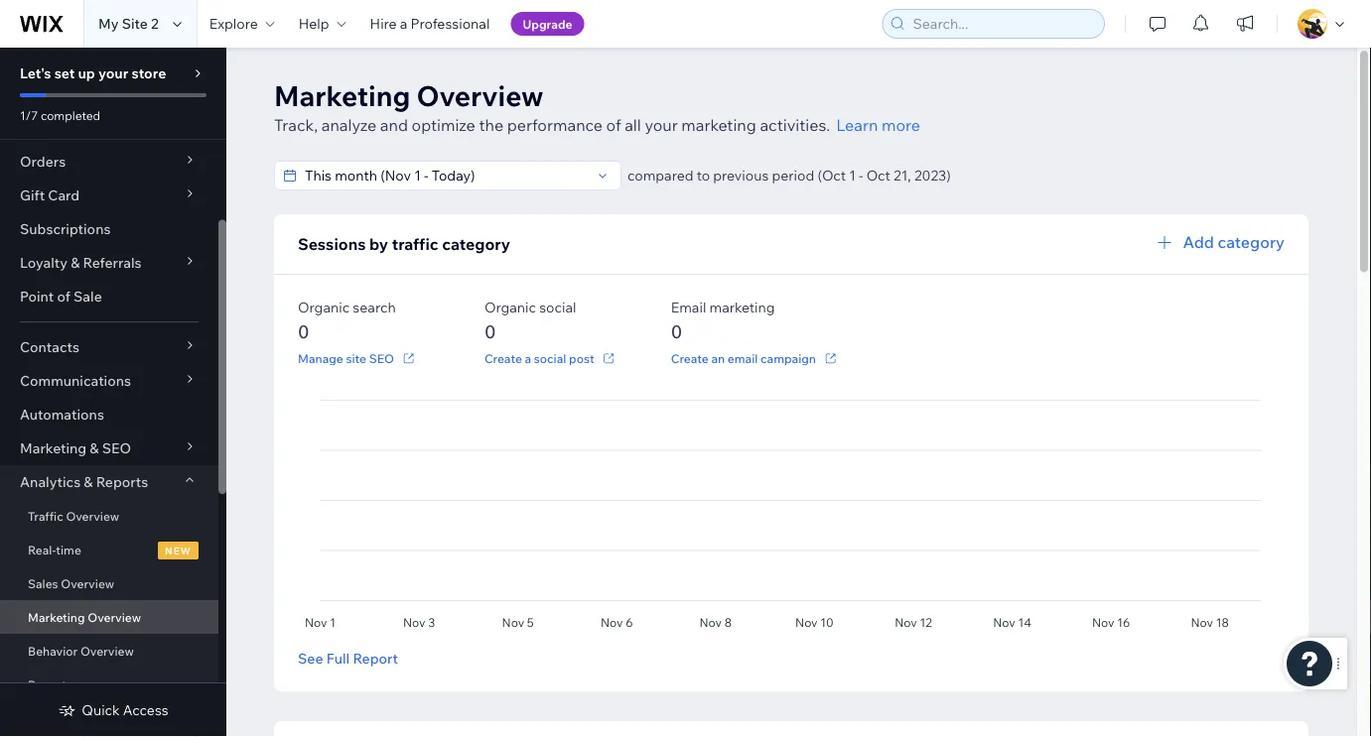 Task type: describe. For each thing, give the bounding box(es) containing it.
manage site seo link
[[298, 350, 418, 367]]

marketing inside email marketing 0
[[710, 299, 775, 316]]

& for loyalty
[[71, 254, 80, 272]]

point of sale
[[20, 288, 102, 305]]

upgrade
[[523, 16, 573, 31]]

activities.
[[760, 115, 830, 135]]

an
[[711, 351, 725, 366]]

post
[[569, 351, 595, 366]]

report
[[353, 650, 398, 668]]

2
[[151, 15, 159, 32]]

marketing for marketing overview track, analyze and optimize the performance of all your marketing activities. learn more
[[274, 78, 410, 113]]

compared to previous period (oct 1 - oct 21, 2023)
[[628, 167, 951, 184]]

organic for organic search 0
[[298, 299, 350, 316]]

-
[[859, 167, 864, 184]]

Search... field
[[907, 10, 1098, 38]]

21,
[[894, 167, 911, 184]]

track,
[[274, 115, 318, 135]]

manage site seo
[[298, 351, 394, 366]]

loyalty & referrals button
[[0, 246, 218, 280]]

see full report
[[298, 650, 398, 668]]

create a social post
[[485, 351, 595, 366]]

learn more link
[[836, 113, 921, 137]]

subscriptions
[[20, 220, 111, 238]]

communications button
[[0, 364, 218, 398]]

of inside marketing overview track, analyze and optimize the performance of all your marketing activities. learn more
[[606, 115, 621, 135]]

add category button
[[1154, 230, 1285, 254]]

hire a professional
[[370, 15, 490, 32]]

organic for organic social 0
[[485, 299, 536, 316]]

card
[[48, 187, 80, 204]]

optimize
[[412, 115, 476, 135]]

quick access button
[[58, 702, 168, 720]]

hire a professional link
[[358, 0, 502, 48]]

communications
[[20, 372, 131, 390]]

0 for organic social 0
[[485, 320, 496, 343]]

performance
[[507, 115, 603, 135]]

2023)
[[915, 167, 951, 184]]

1/7
[[20, 108, 38, 123]]

marketing overview
[[28, 610, 141, 625]]

overview for traffic overview
[[66, 509, 119, 524]]

create an email campaign link
[[671, 350, 840, 367]]

a for professional
[[400, 15, 408, 32]]

see
[[298, 650, 323, 668]]

the
[[479, 115, 504, 135]]

quick access
[[82, 702, 168, 720]]

analyze
[[321, 115, 377, 135]]

more
[[882, 115, 921, 135]]

overview for marketing overview track, analyze and optimize the performance of all your marketing activities. learn more
[[417, 78, 544, 113]]

sidebar element
[[0, 48, 226, 738]]

oct
[[867, 167, 891, 184]]

create a social post link
[[485, 350, 618, 367]]

contacts
[[20, 339, 79, 356]]

seo for marketing & seo
[[102, 440, 131, 457]]

my site 2
[[98, 15, 159, 32]]

1 vertical spatial reports
[[28, 678, 73, 693]]

manage
[[298, 351, 343, 366]]

previous
[[713, 167, 769, 184]]

email
[[671, 299, 706, 316]]

orders
[[20, 153, 66, 170]]

real-
[[28, 543, 56, 558]]

time
[[56, 543, 81, 558]]

reports inside popup button
[[96, 474, 148, 491]]

organic social 0
[[485, 299, 577, 343]]

new
[[165, 544, 192, 557]]

seo for manage site seo
[[369, 351, 394, 366]]

hire
[[370, 15, 397, 32]]

orders button
[[0, 145, 218, 179]]

and
[[380, 115, 408, 135]]

add
[[1183, 232, 1214, 252]]

analytics & reports button
[[0, 466, 218, 500]]

completed
[[41, 108, 100, 123]]

a for social
[[525, 351, 531, 366]]

gift card
[[20, 187, 80, 204]]

automations link
[[0, 398, 218, 432]]

(oct
[[818, 167, 846, 184]]

gift card button
[[0, 179, 218, 213]]

referrals
[[83, 254, 142, 272]]

behavior overview
[[28, 644, 134, 659]]

point of sale link
[[0, 280, 218, 314]]

period
[[772, 167, 815, 184]]

my
[[98, 15, 119, 32]]

up
[[78, 65, 95, 82]]



Task type: locate. For each thing, give the bounding box(es) containing it.
0 horizontal spatial reports
[[28, 678, 73, 693]]

1 organic from the left
[[298, 299, 350, 316]]

overview up reports link at bottom
[[80, 644, 134, 659]]

create left an at the right
[[671, 351, 709, 366]]

traffic
[[392, 234, 439, 254]]

2 0 from the left
[[485, 320, 496, 343]]

1 horizontal spatial create
[[671, 351, 709, 366]]

& inside analytics & reports popup button
[[84, 474, 93, 491]]

1 horizontal spatial your
[[645, 115, 678, 135]]

marketing
[[682, 115, 757, 135], [710, 299, 775, 316]]

a down organic social 0
[[525, 351, 531, 366]]

help
[[299, 15, 329, 32]]

overview up behavior overview link
[[88, 610, 141, 625]]

gift
[[20, 187, 45, 204]]

0 for email marketing 0
[[671, 320, 682, 343]]

1 horizontal spatial of
[[606, 115, 621, 135]]

0 up manage
[[298, 320, 309, 343]]

0 for organic search 0
[[298, 320, 309, 343]]

1 vertical spatial your
[[645, 115, 678, 135]]

create an email campaign
[[671, 351, 816, 366]]

marketing up to
[[682, 115, 757, 135]]

1 horizontal spatial organic
[[485, 299, 536, 316]]

marketing overview link
[[0, 601, 218, 635]]

1 horizontal spatial 0
[[485, 320, 496, 343]]

marketing inside dropdown button
[[20, 440, 87, 457]]

1 vertical spatial &
[[90, 440, 99, 457]]

&
[[71, 254, 80, 272], [90, 440, 99, 457], [84, 474, 93, 491]]

your right up in the left top of the page
[[98, 65, 128, 82]]

marketing up email
[[710, 299, 775, 316]]

0 horizontal spatial 0
[[298, 320, 309, 343]]

let's set up your store
[[20, 65, 166, 82]]

0 vertical spatial &
[[71, 254, 80, 272]]

0 vertical spatial reports
[[96, 474, 148, 491]]

0 down email on the top
[[671, 320, 682, 343]]

category inside button
[[1218, 232, 1285, 252]]

sales overview
[[28, 576, 114, 591]]

2 horizontal spatial 0
[[671, 320, 682, 343]]

marketing overview track, analyze and optimize the performance of all your marketing activities. learn more
[[274, 78, 921, 135]]

1 create from the left
[[485, 351, 522, 366]]

0 horizontal spatial your
[[98, 65, 128, 82]]

organic inside organic search 0
[[298, 299, 350, 316]]

reports link
[[0, 668, 218, 702]]

0 vertical spatial a
[[400, 15, 408, 32]]

2 organic from the left
[[485, 299, 536, 316]]

access
[[123, 702, 168, 720]]

0 vertical spatial social
[[539, 299, 577, 316]]

category right traffic
[[442, 234, 510, 254]]

0 vertical spatial your
[[98, 65, 128, 82]]

2 vertical spatial marketing
[[28, 610, 85, 625]]

create for organic social 0
[[485, 351, 522, 366]]

marketing inside marketing overview track, analyze and optimize the performance of all your marketing activities. learn more
[[274, 78, 410, 113]]

a
[[400, 15, 408, 32], [525, 351, 531, 366]]

seo down automations link
[[102, 440, 131, 457]]

sales
[[28, 576, 58, 591]]

organic search 0
[[298, 299, 396, 343]]

0 vertical spatial marketing
[[682, 115, 757, 135]]

quick
[[82, 702, 120, 720]]

marketing for marketing & seo
[[20, 440, 87, 457]]

all
[[625, 115, 641, 135]]

email marketing 0
[[671, 299, 775, 343]]

0 up create a social post
[[485, 320, 496, 343]]

0 vertical spatial seo
[[369, 351, 394, 366]]

& for marketing
[[90, 440, 99, 457]]

your inside sidebar element
[[98, 65, 128, 82]]

store
[[132, 65, 166, 82]]

marketing up analyze
[[274, 78, 410, 113]]

1 vertical spatial of
[[57, 288, 70, 305]]

0 horizontal spatial a
[[400, 15, 408, 32]]

to
[[697, 167, 710, 184]]

of left sale
[[57, 288, 70, 305]]

behavior overview link
[[0, 635, 218, 668]]

& inside marketing & seo dropdown button
[[90, 440, 99, 457]]

organic inside organic social 0
[[485, 299, 536, 316]]

upgrade button
[[511, 12, 585, 36]]

loyalty
[[20, 254, 68, 272]]

seo right 'site'
[[369, 351, 394, 366]]

behavior
[[28, 644, 78, 659]]

overview
[[417, 78, 544, 113], [66, 509, 119, 524], [61, 576, 114, 591], [88, 610, 141, 625], [80, 644, 134, 659]]

your right all
[[645, 115, 678, 135]]

2 vertical spatial &
[[84, 474, 93, 491]]

of inside sidebar element
[[57, 288, 70, 305]]

0 horizontal spatial category
[[442, 234, 510, 254]]

sale
[[74, 288, 102, 305]]

traffic overview link
[[0, 500, 218, 533]]

social up create a social post link at the left top of page
[[539, 299, 577, 316]]

1 vertical spatial a
[[525, 351, 531, 366]]

1 horizontal spatial a
[[525, 351, 531, 366]]

1 vertical spatial marketing
[[710, 299, 775, 316]]

0 inside email marketing 0
[[671, 320, 682, 343]]

& for analytics
[[84, 474, 93, 491]]

1 vertical spatial social
[[534, 351, 566, 366]]

explore
[[209, 15, 258, 32]]

professional
[[411, 15, 490, 32]]

analytics & reports
[[20, 474, 148, 491]]

2 create from the left
[[671, 351, 709, 366]]

sessions
[[298, 234, 366, 254]]

create
[[485, 351, 522, 366], [671, 351, 709, 366]]

let's
[[20, 65, 51, 82]]

organic up create a social post
[[485, 299, 536, 316]]

traffic
[[28, 509, 63, 524]]

0 vertical spatial of
[[606, 115, 621, 135]]

0 horizontal spatial of
[[57, 288, 70, 305]]

0
[[298, 320, 309, 343], [485, 320, 496, 343], [671, 320, 682, 343]]

of left all
[[606, 115, 621, 135]]

traffic overview
[[28, 509, 119, 524]]

overview for sales overview
[[61, 576, 114, 591]]

overview up marketing overview
[[61, 576, 114, 591]]

a right hire on the top
[[400, 15, 408, 32]]

analytics
[[20, 474, 81, 491]]

reports down 'behavior'
[[28, 678, 73, 693]]

category
[[1218, 232, 1285, 252], [442, 234, 510, 254]]

marketing & seo
[[20, 440, 131, 457]]

0 horizontal spatial seo
[[102, 440, 131, 457]]

1 vertical spatial marketing
[[20, 440, 87, 457]]

overview for marketing overview
[[88, 610, 141, 625]]

3 0 from the left
[[671, 320, 682, 343]]

search
[[353, 299, 396, 316]]

& inside the loyalty & referrals popup button
[[71, 254, 80, 272]]

& up analytics & reports
[[90, 440, 99, 457]]

reports down marketing & seo dropdown button at left bottom
[[96, 474, 148, 491]]

automations
[[20, 406, 104, 424]]

real-time
[[28, 543, 81, 558]]

0 inside organic search 0
[[298, 320, 309, 343]]

site
[[346, 351, 366, 366]]

see full report button
[[298, 650, 398, 668]]

social
[[539, 299, 577, 316], [534, 351, 566, 366]]

1/7 completed
[[20, 108, 100, 123]]

seo inside dropdown button
[[102, 440, 131, 457]]

create down organic social 0
[[485, 351, 522, 366]]

social inside organic social 0
[[539, 299, 577, 316]]

marketing & seo button
[[0, 432, 218, 466]]

1 horizontal spatial reports
[[96, 474, 148, 491]]

email
[[728, 351, 758, 366]]

marketing for marketing overview
[[28, 610, 85, 625]]

overview inside marketing overview track, analyze and optimize the performance of all your marketing activities. learn more
[[417, 78, 544, 113]]

category right add
[[1218, 232, 1285, 252]]

learn
[[836, 115, 878, 135]]

campaign
[[761, 351, 816, 366]]

1 vertical spatial seo
[[102, 440, 131, 457]]

None field
[[299, 162, 591, 190]]

contacts button
[[0, 331, 218, 364]]

1 0 from the left
[[298, 320, 309, 343]]

add category
[[1183, 232, 1285, 252]]

loyalty & referrals
[[20, 254, 142, 272]]

reports
[[96, 474, 148, 491], [28, 678, 73, 693]]

organic left search
[[298, 299, 350, 316]]

overview up the
[[417, 78, 544, 113]]

overview down analytics & reports
[[66, 509, 119, 524]]

& down marketing & seo
[[84, 474, 93, 491]]

1 horizontal spatial category
[[1218, 232, 1285, 252]]

help button
[[287, 0, 358, 48]]

marketing inside marketing overview track, analyze and optimize the performance of all your marketing activities. learn more
[[682, 115, 757, 135]]

social left "post"
[[534, 351, 566, 366]]

marketing up analytics
[[20, 440, 87, 457]]

0 inside organic social 0
[[485, 320, 496, 343]]

1
[[849, 167, 856, 184]]

your
[[98, 65, 128, 82], [645, 115, 678, 135]]

point
[[20, 288, 54, 305]]

your inside marketing overview track, analyze and optimize the performance of all your marketing activities. learn more
[[645, 115, 678, 135]]

marketing up 'behavior'
[[28, 610, 85, 625]]

0 vertical spatial marketing
[[274, 78, 410, 113]]

create for email marketing 0
[[671, 351, 709, 366]]

0 horizontal spatial create
[[485, 351, 522, 366]]

& right loyalty
[[71, 254, 80, 272]]

overview for behavior overview
[[80, 644, 134, 659]]

seo
[[369, 351, 394, 366], [102, 440, 131, 457]]

sales overview link
[[0, 567, 218, 601]]

0 horizontal spatial organic
[[298, 299, 350, 316]]

1 horizontal spatial seo
[[369, 351, 394, 366]]

sessions by traffic category
[[298, 234, 510, 254]]

set
[[54, 65, 75, 82]]

organic
[[298, 299, 350, 316], [485, 299, 536, 316]]



Task type: vqa. For each thing, say whether or not it's contained in the screenshot.
ADD
yes



